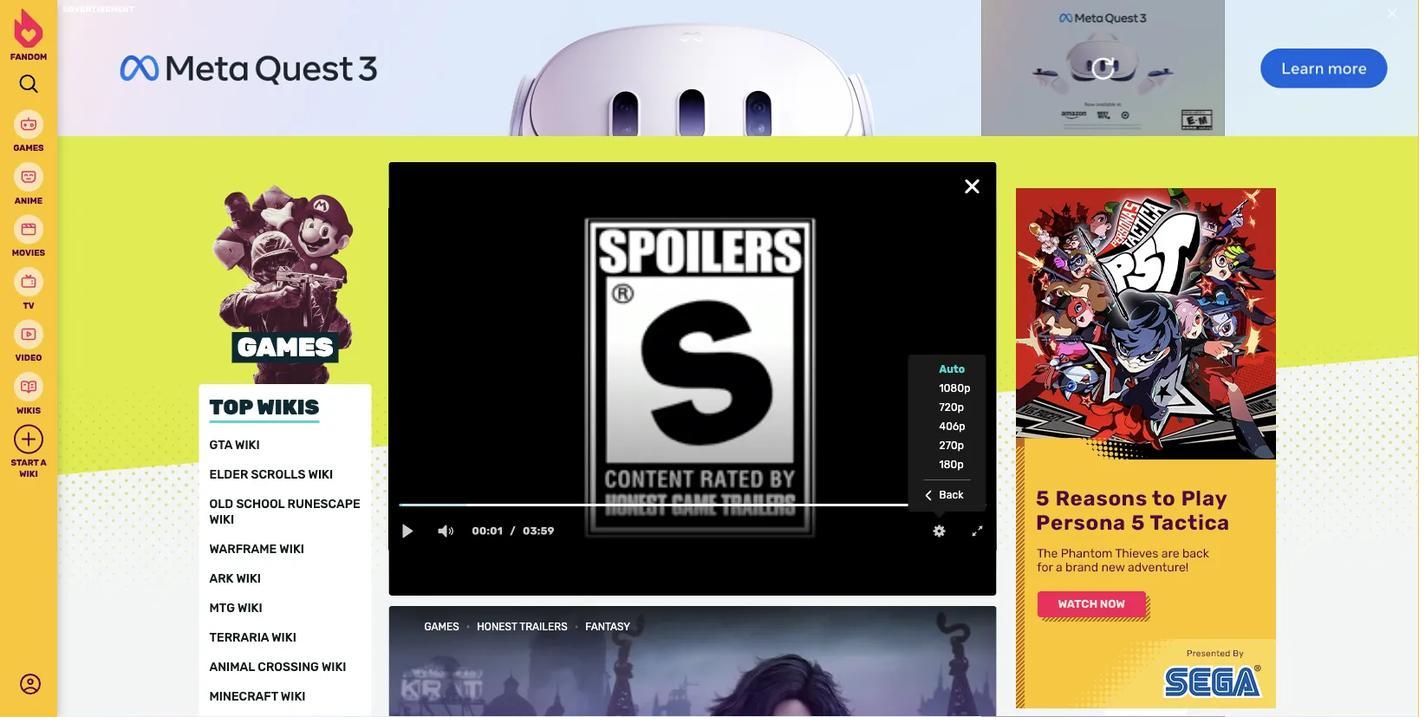 Task type: locate. For each thing, give the bounding box(es) containing it.
0 horizontal spatial games link
[[0, 110, 57, 154]]

top
[[209, 395, 253, 420]]

gta wiki
[[209, 438, 260, 452]]

from
[[679, 470, 710, 487]]

0 vertical spatial mario
[[809, 352, 881, 383]]

wiki down start
[[19, 468, 38, 479]]

auto
[[940, 364, 966, 376]]

games left honest trailers link
[[425, 621, 460, 633]]

scrolls
[[251, 467, 306, 482]]

wikis up gta wiki link
[[257, 395, 319, 420]]

bros.
[[886, 352, 954, 383], [629, 451, 662, 468]]

minecraft
[[209, 690, 278, 704]]

2 vertical spatial games
[[425, 621, 460, 633]]

warframe wiki
[[209, 542, 304, 556]]

0 vertical spatial honest
[[432, 352, 526, 383]]

1 vertical spatial bros.
[[629, 451, 662, 468]]

wiki right gta on the left bottom of page
[[235, 438, 260, 452]]

trailers left powers
[[576, 432, 622, 449]]

ark wiki link
[[209, 571, 361, 587]]

0 horizontal spatial •
[[466, 621, 470, 633]]

03:59
[[523, 525, 555, 537]]

1 horizontal spatial bros.
[[886, 352, 954, 383]]

0 horizontal spatial bros.
[[629, 451, 662, 468]]

bros. up '720p'
[[886, 352, 954, 383]]

honest inside honest game trailers powers up for this look at game of the year nominee super mario bros. wonder, an epic new 2d platforming adventure from nintendo.
[[485, 432, 532, 449]]

0 vertical spatial super
[[726, 352, 803, 383]]

•
[[466, 621, 470, 633], [575, 621, 579, 633]]

mario inside honest game trailers | super mario bros. wonder
[[809, 352, 881, 383]]

1 vertical spatial super
[[549, 451, 587, 468]]

0 horizontal spatial super
[[549, 451, 587, 468]]

wiki right crossing
[[322, 660, 347, 674]]

powers
[[626, 432, 673, 449]]

super right nominee
[[549, 451, 587, 468]]

1 vertical spatial mario
[[590, 451, 626, 468]]

animal crossing wiki link
[[209, 660, 361, 675]]

0 horizontal spatial games
[[13, 143, 44, 153]]

2 horizontal spatial games
[[425, 621, 460, 633]]

terraria wiki
[[209, 631, 296, 645]]

tv
[[23, 300, 34, 311]]

• left fantasy link on the bottom left of page
[[575, 621, 579, 633]]

1 horizontal spatial games
[[238, 332, 333, 363]]

mario up of
[[809, 352, 881, 383]]

wiki inside old school runescape wiki
[[209, 512, 234, 527]]

nintendo.
[[713, 470, 776, 487]]

2 vertical spatial trailers
[[520, 621, 568, 633]]

trailers left fantasy link on the bottom left of page
[[520, 621, 568, 633]]

1 horizontal spatial super
[[726, 352, 803, 383]]

fantasy link
[[581, 621, 635, 633]]

top wikis
[[209, 395, 319, 420]]

wikis up start a wiki link
[[16, 405, 41, 415]]

warframe
[[209, 542, 277, 556]]

games up top wikis
[[238, 332, 333, 363]]

of
[[831, 432, 844, 449]]

warframe wiki link
[[209, 541, 361, 557]]

trailers up wonder
[[610, 352, 708, 383]]

0 vertical spatial trailers
[[610, 352, 708, 383]]

advertisement region
[[57, 0, 1420, 136], [1016, 188, 1277, 709]]

03:59 timer
[[503, 512, 555, 550]]

for
[[696, 432, 714, 449]]

1 horizontal spatial games link
[[420, 621, 466, 633]]

0 vertical spatial bros.
[[886, 352, 954, 383]]

mario inside honest game trailers powers up for this look at game of the year nominee super mario bros. wonder, an epic new 2d platforming adventure from nintendo.
[[590, 451, 626, 468]]

1 vertical spatial trailers
[[576, 432, 622, 449]]

1 horizontal spatial •
[[575, 621, 579, 633]]

old school runescape wiki
[[209, 497, 361, 527]]

bros. up the adventure
[[629, 451, 662, 468]]

0 horizontal spatial mario
[[590, 451, 626, 468]]

wiki right the mtg
[[238, 601, 262, 615]]

anime link
[[0, 162, 57, 206]]

mario up the adventure
[[590, 451, 626, 468]]

epic
[[739, 451, 766, 468]]

super
[[726, 352, 803, 383], [549, 451, 587, 468]]

1 vertical spatial games link
[[420, 621, 466, 633]]

honest for honest game trailers | super mario bros. wonder
[[432, 352, 526, 383]]

|
[[714, 352, 721, 383]]

0 vertical spatial games
[[13, 143, 44, 153]]

wiki
[[235, 438, 260, 452], [308, 467, 333, 482], [19, 468, 38, 479], [209, 512, 234, 527], [280, 542, 304, 556], [236, 571, 261, 586], [238, 601, 262, 615], [272, 631, 296, 645], [322, 660, 347, 674], [281, 690, 306, 704]]

game
[[531, 352, 605, 383], [535, 432, 573, 449], [791, 432, 828, 449]]

look
[[745, 432, 771, 449]]

trailers for |
[[610, 352, 708, 383]]

games link up anime link
[[0, 110, 57, 154]]

the
[[847, 432, 869, 449]]

0 vertical spatial games link
[[0, 110, 57, 154]]

mario
[[809, 352, 881, 383], [590, 451, 626, 468]]

games
[[13, 143, 44, 153], [238, 332, 333, 363], [425, 621, 460, 633]]

0 vertical spatial advertisement region
[[57, 0, 1420, 136]]

1 vertical spatial honest
[[485, 432, 532, 449]]

wiki down old on the bottom left
[[209, 512, 234, 527]]

movies
[[12, 248, 45, 258]]

gta wiki link
[[209, 437, 361, 453]]

trailers inside honest game trailers powers up for this look at game of the year nominee super mario bros. wonder, an epic new 2d platforming adventure from nintendo.
[[576, 432, 622, 449]]

games link for movies link
[[0, 110, 57, 154]]

elder
[[209, 467, 248, 482]]

tv link
[[0, 267, 57, 311]]

games up anime link
[[13, 143, 44, 153]]

games • honest trailers • fantasy
[[425, 621, 630, 633]]

honest trailers link
[[473, 621, 575, 633]]

super right the |
[[726, 352, 803, 383]]

0 horizontal spatial wikis
[[16, 405, 41, 415]]

trailers
[[610, 352, 708, 383], [576, 432, 622, 449], [520, 621, 568, 633]]

games link left honest trailers link
[[420, 621, 466, 633]]

elder scrolls wiki link
[[209, 467, 361, 482]]

1 vertical spatial advertisement region
[[1016, 188, 1277, 709]]

elder scrolls wiki
[[209, 467, 333, 482]]

wiki down 'mtg wiki' link
[[272, 631, 296, 645]]

wiki up the ark wiki link
[[280, 542, 304, 556]]

1 horizontal spatial mario
[[809, 352, 881, 383]]

wiki up runescape
[[308, 467, 333, 482]]

games link
[[0, 110, 57, 154], [420, 621, 466, 633]]

honest
[[432, 352, 526, 383], [485, 432, 532, 449], [477, 621, 517, 633]]

2 vertical spatial honest
[[477, 621, 517, 633]]

games link for honest trailers link
[[420, 621, 466, 633]]

honest inside honest game trailers | super mario bros. wonder
[[432, 352, 526, 383]]

wiki inside the start a wiki
[[19, 468, 38, 479]]

1 horizontal spatial wikis
[[257, 395, 319, 420]]

wikis
[[257, 395, 319, 420], [16, 405, 41, 415]]

game inside honest game trailers | super mario bros. wonder
[[531, 352, 605, 383]]

crossing
[[258, 660, 319, 674]]

• left honest trailers link
[[466, 621, 470, 633]]

adventure
[[610, 470, 676, 487]]

trailers inside honest game trailers | super mario bros. wonder
[[610, 352, 708, 383]]

old
[[209, 497, 233, 511]]

this
[[717, 432, 741, 449]]



Task type: describe. For each thing, give the bounding box(es) containing it.
terraria
[[209, 631, 269, 645]]

nominee
[[490, 451, 546, 468]]

720p
[[940, 402, 965, 414]]

school
[[236, 497, 285, 511]]

mtg wiki link
[[209, 601, 361, 616]]

video link
[[0, 320, 57, 363]]

terraria wiki link
[[209, 630, 361, 646]]

old school runescape wiki link
[[209, 496, 361, 528]]

wiki right ark
[[236, 571, 261, 586]]

honest game trailers | super mario bros. wonder
[[432, 352, 954, 418]]

bros. inside honest game trailers | super mario bros. wonder
[[886, 352, 954, 383]]

wiki down crossing
[[281, 690, 306, 704]]

a
[[40, 458, 47, 468]]

ark
[[209, 571, 234, 586]]

animal crossing wiki
[[209, 660, 347, 674]]

super inside honest game trailers | super mario bros. wonder
[[726, 352, 803, 383]]

fandom
[[10, 51, 47, 62]]

mute button group
[[427, 512, 465, 550]]

00:01 timer
[[472, 512, 503, 550]]

trailers for powers
[[576, 432, 622, 449]]

180p
[[940, 459, 964, 471]]

start a wiki
[[11, 458, 47, 479]]

ark wiki
[[209, 571, 261, 586]]

back
[[940, 489, 964, 502]]

new
[[770, 451, 796, 468]]

platforming
[[821, 451, 896, 468]]

honest game trailers | super mario bros. wonder link
[[420, 350, 966, 420]]

bros. inside honest game trailers powers up for this look at game of the year nominee super mario bros. wonder, an epic new 2d platforming adventure from nintendo.
[[629, 451, 662, 468]]

wonder
[[644, 387, 742, 418]]

up
[[676, 432, 693, 449]]

mtg
[[209, 601, 235, 615]]

1 • from the left
[[466, 621, 470, 633]]

406p
[[940, 421, 966, 433]]

at
[[774, 432, 787, 449]]

minecraft wiki link
[[209, 689, 361, 705]]

start a wiki link
[[0, 425, 57, 479]]

auto 1080p 720p 406p 270p 180p
[[940, 364, 971, 471]]

2d
[[800, 451, 818, 468]]

1 vertical spatial games
[[238, 332, 333, 363]]

game for honest game trailers | super mario bros. wonder
[[531, 352, 605, 383]]

mtg wiki
[[209, 601, 262, 615]]

00:01
[[472, 525, 503, 537]]

1080p
[[940, 383, 971, 395]]

270p
[[940, 440, 965, 452]]

minecraft wiki
[[209, 690, 306, 704]]

super inside honest game trailers powers up for this look at game of the year nominee super mario bros. wonder, an epic new 2d platforming adventure from nintendo.
[[549, 451, 587, 468]]

an
[[720, 451, 736, 468]]

video player application
[[389, 208, 997, 550]]

start
[[11, 458, 39, 468]]

honest for honest game trailers powers up for this look at game of the year nominee super mario bros. wonder, an epic new 2d platforming adventure from nintendo.
[[485, 432, 532, 449]]

movies link
[[0, 215, 57, 258]]

gta
[[209, 438, 232, 452]]

video
[[15, 353, 42, 363]]

animal
[[209, 660, 255, 674]]

fantasy
[[586, 621, 630, 633]]

2 • from the left
[[575, 621, 579, 633]]

game for honest game trailers powers up for this look at game of the year nominee super mario bros. wonder, an epic new 2d platforming adventure from nintendo.
[[535, 432, 573, 449]]

anime
[[15, 195, 43, 206]]

year
[[872, 432, 901, 449]]

advertisement
[[62, 4, 134, 14]]

runescape
[[288, 497, 361, 511]]

honest game trailers powers up for this look at game of the year nominee super mario bros. wonder, an epic new 2d platforming adventure from nintendo.
[[485, 432, 901, 487]]

wonder,
[[665, 451, 716, 468]]

fandom link
[[3, 9, 55, 62]]



Task type: vqa. For each thing, say whether or not it's contained in the screenshot.
the bottom Mortal
no



